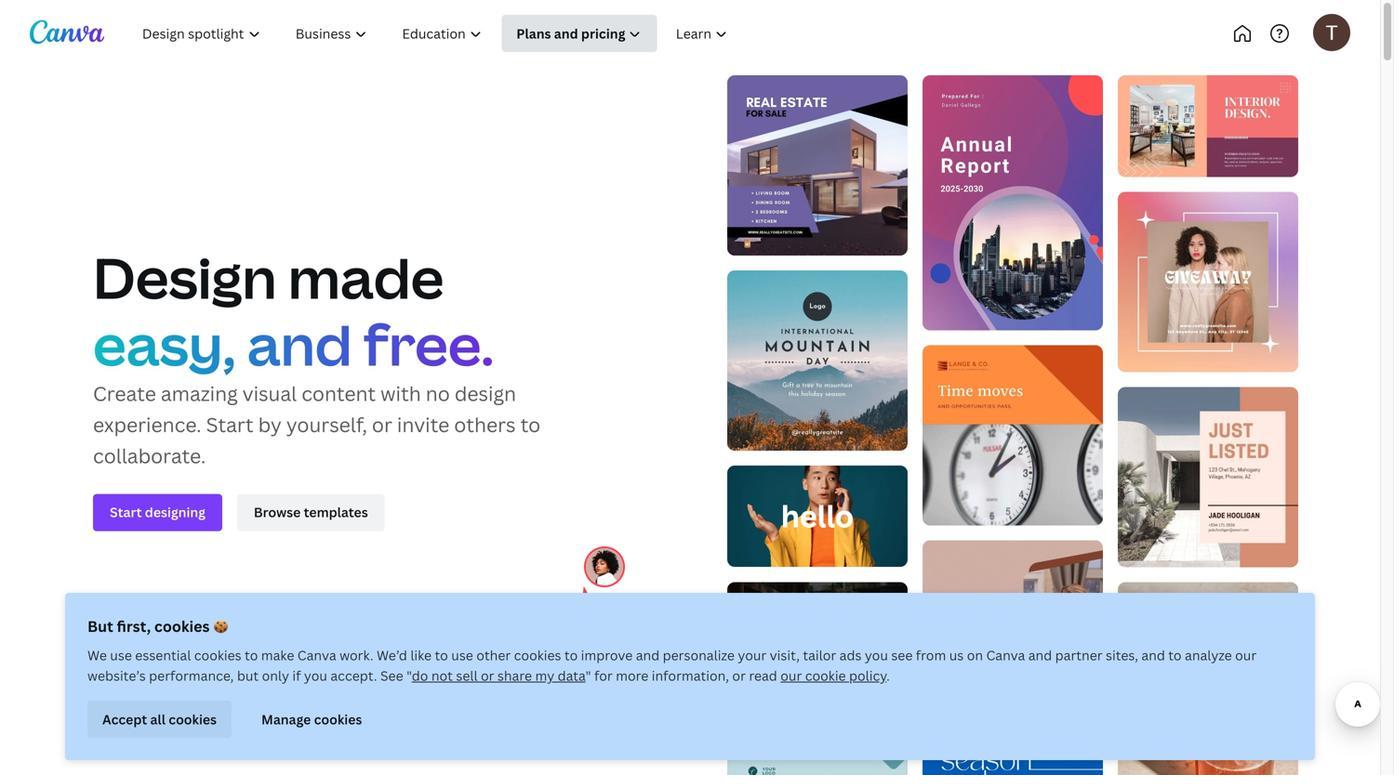 Task type: describe. For each thing, give the bounding box(es) containing it.
abstract modern annual report image
[[923, 75, 1103, 331]]

visual
[[242, 381, 297, 407]]

cookies up essential
[[154, 617, 210, 637]]

sell
[[456, 667, 478, 685]]

tailor
[[803, 647, 836, 665]]

more
[[616, 667, 649, 685]]

accept all cookies
[[102, 711, 217, 729]]

clam shell brown creative modern pattern background photo small business management instagram post image
[[923, 541, 1103, 721]]

made
[[288, 240, 444, 315]]

from
[[916, 647, 946, 665]]

but
[[87, 617, 113, 637]]

visit,
[[770, 647, 800, 665]]

cookies down 🍪
[[194, 647, 241, 665]]

share
[[498, 667, 532, 685]]

cookie
[[805, 667, 846, 685]]

to left 'analyze'
[[1169, 647, 1182, 665]]

read
[[749, 667, 777, 685]]

personalize
[[663, 647, 735, 665]]

white black international mountain day instagram post image
[[727, 271, 908, 451]]

for
[[594, 667, 613, 685]]

start
[[206, 412, 254, 438]]

accept.
[[331, 667, 377, 685]]

our cookie policy link
[[781, 667, 887, 685]]

top level navigation element
[[127, 15, 807, 52]]

blue and black minimalist digital marketing agency instagram post (facebook post) image
[[727, 583, 908, 734]]

information,
[[652, 667, 729, 685]]

free.
[[364, 307, 494, 382]]

but
[[237, 667, 259, 685]]

manage cookies
[[261, 711, 362, 729]]

2 canva from the left
[[986, 647, 1025, 665]]

cookies inside manage cookies button
[[314, 711, 362, 729]]

content
[[302, 381, 376, 407]]

accept all cookies button
[[87, 701, 232, 739]]

2 use from the left
[[451, 647, 473, 665]]

essential
[[135, 647, 191, 665]]

to inside design made easy, and free. create amazing visual content with no design experience. start by yourself, or invite others to collaborate.
[[521, 412, 541, 438]]

accept
[[102, 711, 147, 729]]

manage cookies button
[[247, 701, 377, 739]]

design
[[455, 381, 516, 407]]

like
[[411, 647, 432, 665]]

all
[[150, 711, 166, 729]]

with
[[381, 381, 421, 407]]

amazing
[[161, 381, 238, 407]]

and inside design made easy, and free. create amazing visual content with no design experience. start by yourself, or invite others to collaborate.
[[247, 307, 352, 382]]

performance,
[[149, 667, 234, 685]]

make
[[261, 647, 294, 665]]

others
[[454, 412, 516, 438]]

1 horizontal spatial or
[[481, 667, 494, 685]]

easy,
[[93, 307, 236, 382]]

my
[[535, 667, 555, 685]]

not
[[431, 667, 453, 685]]

2 " from the left
[[586, 667, 591, 685]]

if
[[292, 667, 301, 685]]

on
[[967, 647, 983, 665]]

design made easy, and free. create amazing visual content with no design experience. start by yourself, or invite others to collaborate.
[[93, 240, 541, 470]]

policy
[[849, 667, 887, 685]]

" inside the we use essential cookies to make canva work. we'd like to use other cookies to improve and personalize your visit, tailor ads you see from us on canva and partner sites, and to analyze our website's performance, but only if you accept. see "
[[407, 667, 412, 685]]

create
[[93, 381, 156, 407]]

collaborate.
[[93, 443, 206, 470]]

orange and green 20% off drinks poster image
[[1118, 583, 1299, 776]]

.
[[887, 667, 890, 685]]

experience.
[[93, 412, 201, 438]]

data
[[558, 667, 586, 685]]



Task type: vqa. For each thing, say whether or not it's contained in the screenshot.
2nd use from the right
yes



Task type: locate. For each thing, give the bounding box(es) containing it.
analyze
[[1185, 647, 1232, 665]]

use up website's on the left
[[110, 647, 132, 665]]

" left for
[[586, 667, 591, 685]]

you up policy
[[865, 647, 888, 665]]

you
[[865, 647, 888, 665], [304, 667, 327, 685]]

0 horizontal spatial canva
[[297, 647, 336, 665]]

improve
[[581, 647, 633, 665]]

we
[[87, 647, 107, 665]]

your
[[738, 647, 767, 665]]

canva
[[297, 647, 336, 665], [986, 647, 1025, 665]]

other
[[477, 647, 511, 665]]

do
[[412, 667, 428, 685]]

to up data
[[565, 647, 578, 665]]

our down visit,
[[781, 667, 802, 685]]

or left "read"
[[732, 667, 746, 685]]

our
[[1235, 647, 1257, 665], [781, 667, 802, 685]]

manage
[[261, 711, 311, 729]]

yourself,
[[286, 412, 367, 438]]

orange just listed social media graphic image
[[1118, 387, 1299, 568]]

use up sell
[[451, 647, 473, 665]]

to right like
[[435, 647, 448, 665]]

us
[[949, 647, 964, 665]]

or
[[372, 412, 392, 438], [481, 667, 494, 685], [732, 667, 746, 685]]

sites,
[[1106, 647, 1139, 665]]

by
[[258, 412, 282, 438]]

invite
[[397, 412, 450, 438]]

but first, cookies 🍪
[[87, 617, 228, 637]]

no
[[426, 381, 450, 407]]

1 vertical spatial our
[[781, 667, 802, 685]]

0 horizontal spatial "
[[407, 667, 412, 685]]

1 horizontal spatial "
[[586, 667, 591, 685]]

we'd
[[377, 647, 407, 665]]

use
[[110, 647, 132, 665], [451, 647, 473, 665]]

hello
[[781, 497, 854, 537]]

"
[[407, 667, 412, 685], [586, 667, 591, 685]]

you right 'if' at the left
[[304, 667, 327, 685]]

to
[[521, 412, 541, 438], [245, 647, 258, 665], [435, 647, 448, 665], [565, 647, 578, 665], [1169, 647, 1182, 665]]

ads
[[840, 647, 862, 665]]

our right 'analyze'
[[1235, 647, 1257, 665]]

0 vertical spatial you
[[865, 647, 888, 665]]

our inside the we use essential cookies to make canva work. we'd like to use other cookies to improve and personalize your visit, tailor ads you see from us on canva and partner sites, and to analyze our website's performance, but only if you accept. see "
[[1235, 647, 1257, 665]]

or inside design made easy, and free. create amazing visual content with no design experience. start by yourself, or invite others to collaborate.
[[372, 412, 392, 438]]

0 horizontal spatial you
[[304, 667, 327, 685]]

or down with
[[372, 412, 392, 438]]

to up but
[[245, 647, 258, 665]]

see
[[891, 647, 913, 665]]

🍪
[[213, 617, 228, 637]]

1 horizontal spatial use
[[451, 647, 473, 665]]

0 vertical spatial our
[[1235, 647, 1257, 665]]

colorful gradient giveaway instagram post image
[[1118, 192, 1299, 372]]

cookies inside accept all cookies button
[[169, 711, 217, 729]]

and
[[247, 307, 352, 382], [636, 647, 660, 665], [1029, 647, 1052, 665], [1142, 647, 1165, 665]]

cookies right all
[[169, 711, 217, 729]]

cookies down accept.
[[314, 711, 362, 729]]

do not sell or share my data link
[[412, 667, 586, 685]]

and left 'partner'
[[1029, 647, 1052, 665]]

" right see
[[407, 667, 412, 685]]

to right others
[[521, 412, 541, 438]]

1 canva from the left
[[297, 647, 336, 665]]

purple modern real estate image
[[727, 75, 908, 256]]

0 horizontal spatial or
[[372, 412, 392, 438]]

work.
[[340, 647, 374, 665]]

0 horizontal spatial our
[[781, 667, 802, 685]]

partner
[[1055, 647, 1103, 665]]

1 " from the left
[[407, 667, 412, 685]]

orange and brown casual corporate management professional/business services linkedin video ad image
[[923, 346, 1103, 526]]

and up 'yourself,' on the bottom left of the page
[[247, 307, 352, 382]]

canva up 'if' at the left
[[297, 647, 336, 665]]

1 horizontal spatial our
[[1235, 647, 1257, 665]]

2 horizontal spatial or
[[732, 667, 746, 685]]

and up do not sell or share my data " for more information, or read our cookie policy .
[[636, 647, 660, 665]]

or right sell
[[481, 667, 494, 685]]

do not sell or share my data " for more information, or read our cookie policy .
[[412, 667, 890, 685]]

1 horizontal spatial canva
[[986, 647, 1025, 665]]

1 use from the left
[[110, 647, 132, 665]]

and right sites,
[[1142, 647, 1165, 665]]

website's
[[87, 667, 146, 685]]

first,
[[117, 617, 151, 637]]

only
[[262, 667, 289, 685]]

see
[[380, 667, 403, 685]]

canva right the on
[[986, 647, 1025, 665]]

design
[[93, 240, 277, 315]]

1 vertical spatial you
[[304, 667, 327, 685]]

0 horizontal spatial use
[[110, 647, 132, 665]]

1 horizontal spatial you
[[865, 647, 888, 665]]

cookies
[[154, 617, 210, 637], [194, 647, 241, 665], [514, 647, 561, 665], [169, 711, 217, 729], [314, 711, 362, 729]]

cookies up my
[[514, 647, 561, 665]]

peach purple and cream interior design presentation image
[[1118, 75, 1299, 177]]

we use essential cookies to make canva work. we'd like to use other cookies to improve and personalize your visit, tailor ads you see from us on canva and partner sites, and to analyze our website's performance, but only if you accept. see "
[[87, 647, 1257, 685]]



